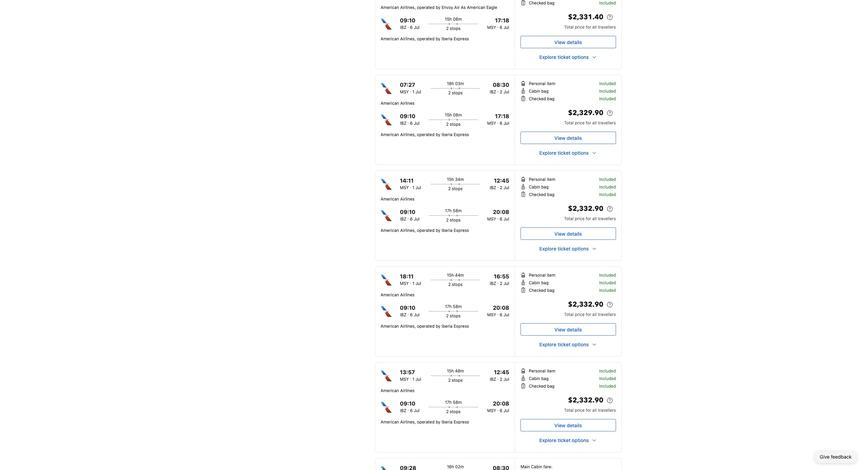 Task type: describe. For each thing, give the bounding box(es) containing it.
10 included from the top
[[600, 288, 616, 293]]

$2,329.90 region
[[521, 108, 616, 120]]

msy inside 13:57 msy . 1 jul
[[400, 377, 409, 383]]

18:11
[[400, 274, 414, 280]]

explore ticket options button for 18:11
[[521, 339, 616, 351]]

checked for 13:57
[[529, 384, 546, 389]]

cabin for 07:27
[[529, 89, 541, 94]]

$2,331.40
[[569, 12, 604, 22]]

09:10 ibz . 6 jul for 18:11
[[400, 305, 420, 318]]

09:10 for 14:11
[[400, 209, 416, 215]]

by for 07:27
[[436, 132, 441, 137]]

item for 07:27
[[547, 81, 556, 86]]

1 for from the top
[[586, 25, 592, 30]]

options for 13:57
[[572, 438, 589, 444]]

13 included from the top
[[600, 384, 616, 389]]

15h down envoy
[[445, 17, 452, 22]]

1 total from the top
[[565, 25, 574, 30]]

details for 18:11
[[567, 327, 583, 333]]

1 for 14:11
[[413, 185, 415, 191]]

1 all from the top
[[593, 25, 597, 30]]

16h 02m
[[447, 465, 464, 470]]

1 price from the top
[[575, 25, 585, 30]]

17h 58m for 13:57
[[445, 400, 462, 406]]

view for 13:57
[[555, 423, 566, 429]]

main
[[521, 465, 530, 470]]

12 included from the top
[[600, 377, 616, 382]]

airlines, for 18:11
[[401, 324, 416, 329]]

1 explore ticket options button from the top
[[521, 51, 616, 64]]

20:08 msy . 6 jul for 18:11
[[488, 305, 510, 318]]

2 15h 08m from the top
[[445, 113, 462, 118]]

all for 07:27
[[593, 120, 597, 126]]

1 options from the top
[[572, 54, 589, 60]]

15h for "explore ticket options" button for 13:57
[[447, 369, 454, 374]]

2 08m from the top
[[453, 113, 462, 118]]

1 express from the top
[[454, 36, 469, 41]]

2 included from the top
[[600, 81, 616, 86]]

1 included from the top
[[600, 0, 616, 6]]

airlines, for 07:27
[[401, 132, 416, 137]]

american airlines, operated by iberia express for 14:11
[[381, 228, 469, 233]]

2 17:18 from the top
[[495, 113, 510, 119]]

$2,329.90
[[569, 108, 604, 118]]

item for 18:11
[[547, 273, 556, 278]]

all for 18:11
[[593, 312, 597, 318]]

07:27 msy . 1 jul
[[400, 82, 422, 95]]

$2,331.40 region
[[521, 12, 616, 24]]

58m for 13:57
[[453, 400, 462, 406]]

ticket for 07:27
[[558, 150, 571, 156]]

american airlines, operated by iberia express for 18:11
[[381, 324, 469, 329]]

15h down 18h
[[445, 113, 452, 118]]

fare:
[[544, 465, 553, 470]]

view details for 13:57
[[555, 423, 583, 429]]

2 inside 16:55 ibz . 2 jul
[[500, 281, 503, 287]]

give
[[820, 455, 830, 461]]

1 17:18 from the top
[[495, 17, 510, 23]]

1 for 18:11
[[413, 281, 415, 287]]

explore ticket options for 14:11
[[540, 246, 589, 252]]

1 explore from the top
[[540, 54, 557, 60]]

48m
[[455, 369, 464, 374]]

express for 07:27
[[454, 132, 469, 137]]

. inside 18:11 msy . 1 jul
[[410, 280, 412, 285]]

american airlines for 18:11
[[381, 293, 415, 298]]

09:10 ibz . 6 jul for 14:11
[[400, 209, 420, 222]]

options for 18:11
[[572, 342, 589, 348]]

personal item for 18:11
[[529, 273, 556, 278]]

5 included from the top
[[600, 177, 616, 182]]

1 15h 08m from the top
[[445, 17, 462, 22]]

ticket for 18:11
[[558, 342, 571, 348]]

iberia for 07:27
[[442, 132, 453, 137]]

price for 07:27
[[575, 120, 585, 126]]

13:57
[[400, 370, 415, 376]]

by for 14:11
[[436, 228, 441, 233]]

20:08 msy . 6 jul for 13:57
[[488, 401, 510, 414]]

express for 13:57
[[454, 420, 469, 425]]

17h for 14:11
[[445, 209, 452, 214]]

20:08 msy . 6 jul for 14:11
[[488, 209, 510, 222]]

1 ticket from the top
[[558, 54, 571, 60]]

personal item for 13:57
[[529, 369, 556, 374]]

11 included from the top
[[600, 369, 616, 374]]

2 operated from the top
[[417, 36, 435, 41]]

american airlines for 14:11
[[381, 197, 415, 202]]

1 travellers from the top
[[598, 25, 616, 30]]

checked bag for 14:11
[[529, 192, 555, 197]]

personal for 18:11
[[529, 273, 546, 278]]

options for 07:27
[[572, 150, 589, 156]]

personal for 13:57
[[529, 369, 546, 374]]

1 explore ticket options from the top
[[540, 54, 589, 60]]

msy inside 07:27 msy . 1 jul
[[400, 89, 409, 95]]

2 17:18 msy . 6 jul from the top
[[488, 113, 510, 126]]

msy inside 14:11 msy . 1 jul
[[400, 185, 409, 191]]

explore for 14:11
[[540, 246, 557, 252]]

airlines for 18:11
[[401, 293, 415, 298]]

ibz inside 08:30 ibz . 2 jul
[[490, 89, 497, 95]]

american airlines, operated by envoy air as american eagle
[[381, 5, 498, 10]]

total price for all travellers for 14:11
[[565, 216, 616, 222]]

ticket for 14:11
[[558, 246, 571, 252]]

jul inside 07:27 msy . 1 jul
[[416, 89, 422, 95]]

7 included from the top
[[600, 192, 616, 197]]

explore for 13:57
[[540, 438, 557, 444]]

airlines, for 13:57
[[401, 420, 416, 425]]

for for 14:11
[[586, 216, 592, 222]]

view details for 07:27
[[555, 135, 583, 141]]

checked for 07:27
[[529, 96, 546, 101]]

iberia for 14:11
[[442, 228, 453, 233]]

07:27
[[400, 82, 416, 88]]

16:55 ibz . 2 jul
[[490, 274, 510, 287]]

explore ticket options button for 14:11
[[521, 243, 616, 255]]

1 by from the top
[[436, 5, 441, 10]]

air
[[455, 5, 460, 10]]

main cabin fare:
[[521, 465, 553, 470]]

explore for 18:11
[[540, 342, 557, 348]]

1 09:10 from the top
[[400, 17, 416, 23]]

16h
[[447, 465, 454, 470]]

options for 14:11
[[572, 246, 589, 252]]

14:11
[[400, 178, 414, 184]]

cabin for 13:57
[[529, 377, 541, 382]]

08:30
[[493, 82, 510, 88]]

feedback
[[832, 455, 852, 461]]

1 view details from the top
[[555, 39, 583, 45]]

cabin bag for 07:27
[[529, 89, 549, 94]]

08:30 ibz . 2 jul
[[490, 82, 510, 95]]

1 american airlines, operated by iberia express from the top
[[381, 36, 469, 41]]

8 included from the top
[[600, 273, 616, 278]]

1 view details button from the top
[[521, 36, 616, 48]]

4 included from the top
[[600, 96, 616, 101]]

1 17:18 msy . 6 jul from the top
[[488, 17, 510, 30]]

eagle
[[487, 5, 498, 10]]

iberia for 13:57
[[442, 420, 453, 425]]

9 included from the top
[[600, 281, 616, 286]]

view details button for 18:11
[[521, 324, 616, 336]]

18h
[[447, 81, 454, 86]]

2 by from the top
[[436, 36, 441, 41]]

1 details from the top
[[567, 39, 583, 45]]

checked bag for 13:57
[[529, 384, 555, 389]]

as
[[461, 5, 466, 10]]

checked bag for 07:27
[[529, 96, 555, 101]]

express for 14:11
[[454, 228, 469, 233]]

jul inside 14:11 msy . 1 jul
[[416, 185, 422, 191]]

details for 13:57
[[567, 423, 583, 429]]

explore for 07:27
[[540, 150, 557, 156]]

total price for all travellers for 18:11
[[565, 312, 616, 318]]

price for 14:11
[[575, 216, 585, 222]]



Task type: locate. For each thing, give the bounding box(es) containing it.
2 item from the top
[[547, 177, 556, 182]]

1 vertical spatial 17:18 msy . 6 jul
[[488, 113, 510, 126]]

view details for 18:11
[[555, 327, 583, 333]]

3 09:10 ibz . 6 jul from the top
[[400, 209, 420, 222]]

4 09:10 from the top
[[400, 305, 416, 311]]

4 checked bag from the top
[[529, 288, 555, 293]]

airlines down 07:27 msy . 1 jul
[[401, 101, 415, 106]]

. inside 08:30 ibz . 2 jul
[[498, 88, 499, 93]]

view details button
[[521, 36, 616, 48], [521, 132, 616, 144], [521, 228, 616, 240], [521, 324, 616, 336], [521, 420, 616, 432]]

58m down '15h 44m'
[[453, 304, 462, 310]]

3 explore from the top
[[540, 246, 557, 252]]

2 vertical spatial 17h 58m
[[445, 400, 462, 406]]

09:10 for 13:57
[[400, 401, 416, 407]]

09:10
[[400, 17, 416, 23], [400, 113, 416, 119], [400, 209, 416, 215], [400, 305, 416, 311], [400, 401, 416, 407]]

travellers for 13:57
[[598, 408, 616, 414]]

view
[[555, 39, 566, 45], [555, 135, 566, 141], [555, 231, 566, 237], [555, 327, 566, 333], [555, 423, 566, 429]]

personal item
[[529, 81, 556, 86], [529, 177, 556, 182], [529, 273, 556, 278], [529, 369, 556, 374]]

17h 58m
[[445, 209, 462, 214], [445, 304, 462, 310], [445, 400, 462, 406]]

58m for 18:11
[[453, 304, 462, 310]]

5 operated from the top
[[417, 324, 435, 329]]

3 item from the top
[[547, 273, 556, 278]]

details for 07:27
[[567, 135, 583, 141]]

15h left 34m
[[447, 177, 454, 182]]

4 explore from the top
[[540, 342, 557, 348]]

17:18 down eagle
[[495, 17, 510, 23]]

jul inside 16:55 ibz . 2 jul
[[504, 281, 510, 287]]

all
[[593, 25, 597, 30], [593, 120, 597, 126], [593, 216, 597, 222], [593, 312, 597, 318], [593, 408, 597, 414]]

airlines for 14:11
[[401, 197, 415, 202]]

18h 03m
[[447, 81, 464, 86]]

checked
[[529, 0, 546, 6], [529, 96, 546, 101], [529, 192, 546, 197], [529, 288, 546, 293], [529, 384, 546, 389]]

bag
[[548, 0, 555, 6], [542, 89, 549, 94], [548, 96, 555, 101], [542, 185, 549, 190], [548, 192, 555, 197], [542, 281, 549, 286], [548, 288, 555, 293], [542, 377, 549, 382], [548, 384, 555, 389]]

price for 13:57
[[575, 408, 585, 414]]

total price for all travellers
[[565, 25, 616, 30], [565, 120, 616, 126], [565, 216, 616, 222], [565, 312, 616, 318], [565, 408, 616, 414]]

operated
[[417, 5, 435, 10], [417, 36, 435, 41], [417, 132, 435, 137], [417, 228, 435, 233], [417, 324, 435, 329], [417, 420, 435, 425]]

1 vertical spatial $2,332.90
[[569, 300, 604, 310]]

15h 44m
[[447, 273, 464, 278]]

1 iberia from the top
[[442, 36, 453, 41]]

explore ticket options button for 13:57
[[521, 435, 616, 447]]

15h 48m
[[447, 369, 464, 374]]

ibz
[[400, 25, 407, 30], [490, 89, 497, 95], [400, 121, 407, 126], [490, 185, 497, 191], [400, 217, 407, 222], [490, 281, 497, 287], [400, 313, 407, 318], [490, 377, 497, 383], [400, 409, 407, 414]]

08m down 18h 03m
[[453, 113, 462, 118]]

2 options from the top
[[572, 150, 589, 156]]

2 all from the top
[[593, 120, 597, 126]]

msy
[[488, 25, 497, 30], [400, 89, 409, 95], [488, 121, 497, 126], [400, 185, 409, 191], [488, 217, 497, 222], [400, 281, 409, 287], [488, 313, 497, 318], [400, 377, 409, 383], [488, 409, 497, 414]]

16:55
[[494, 274, 510, 280]]

airlines,
[[401, 5, 416, 10], [401, 36, 416, 41], [401, 132, 416, 137], [401, 228, 416, 233], [401, 324, 416, 329], [401, 420, 416, 425]]

1 vertical spatial 08m
[[453, 113, 462, 118]]

2 $2,332.90 region from the top
[[521, 300, 616, 312]]

0 vertical spatial $2,332.90
[[569, 204, 604, 214]]

3 explore ticket options from the top
[[540, 246, 589, 252]]

view for 14:11
[[555, 231, 566, 237]]

msy inside 18:11 msy . 1 jul
[[400, 281, 409, 287]]

cabin bag for 18:11
[[529, 281, 549, 286]]

09:10 ibz . 6 jul down 14:11 msy . 1 jul on the top left of the page
[[400, 209, 420, 222]]

2 vertical spatial $2,332.90 region
[[521, 396, 616, 408]]

17h 58m for 14:11
[[445, 209, 462, 214]]

$2,332.90 region for 13:57
[[521, 396, 616, 408]]

58m for 14:11
[[453, 209, 462, 214]]

1 total price for all travellers from the top
[[565, 25, 616, 30]]

2 vertical spatial 17h
[[445, 400, 452, 406]]

1 inside 14:11 msy . 1 jul
[[413, 185, 415, 191]]

3 checked bag from the top
[[529, 192, 555, 197]]

$2,332.90 for 18:11
[[569, 300, 604, 310]]

17h down '15h 44m'
[[445, 304, 452, 310]]

by for 13:57
[[436, 420, 441, 425]]

1 for 07:27
[[413, 89, 415, 95]]

explore ticket options for 18:11
[[540, 342, 589, 348]]

5 explore ticket options button from the top
[[521, 435, 616, 447]]

explore ticket options button for 07:27
[[521, 147, 616, 159]]

0 vertical spatial 15h 08m
[[445, 17, 462, 22]]

checked for 18:11
[[529, 288, 546, 293]]

5 details from the top
[[567, 423, 583, 429]]

4 iberia from the top
[[442, 324, 453, 329]]

44m
[[455, 273, 464, 278]]

34m
[[455, 177, 464, 182]]

15h for "explore ticket options" button for 18:11
[[447, 273, 454, 278]]

4 view details button from the top
[[521, 324, 616, 336]]

view details
[[555, 39, 583, 45], [555, 135, 583, 141], [555, 231, 583, 237], [555, 327, 583, 333], [555, 423, 583, 429]]

15h 08m down 18h 03m
[[445, 113, 462, 118]]

0 vertical spatial 20:08
[[493, 209, 510, 215]]

4 all from the top
[[593, 312, 597, 318]]

1 airlines from the top
[[401, 101, 415, 106]]

17h 58m for 18:11
[[445, 304, 462, 310]]

all for 14:11
[[593, 216, 597, 222]]

3 17h 58m from the top
[[445, 400, 462, 406]]

12:45 ibz . 2 jul for 13:57
[[490, 370, 510, 383]]

explore ticket options button
[[521, 51, 616, 64], [521, 147, 616, 159], [521, 243, 616, 255], [521, 339, 616, 351], [521, 435, 616, 447]]

cabin for 14:11
[[529, 185, 541, 190]]

item
[[547, 81, 556, 86], [547, 177, 556, 182], [547, 273, 556, 278], [547, 369, 556, 374]]

envoy
[[442, 5, 454, 10]]

2 20:08 from the top
[[493, 305, 510, 311]]

american airlines, operated by iberia express
[[381, 36, 469, 41], [381, 132, 469, 137], [381, 228, 469, 233], [381, 324, 469, 329], [381, 420, 469, 425]]

5 price from the top
[[575, 408, 585, 414]]

checked for 14:11
[[529, 192, 546, 197]]

iberia
[[442, 36, 453, 41], [442, 132, 453, 137], [442, 228, 453, 233], [442, 324, 453, 329], [442, 420, 453, 425]]

2 stops
[[447, 26, 461, 31], [449, 90, 463, 96], [447, 122, 461, 127], [449, 186, 463, 192], [447, 218, 461, 223], [449, 282, 463, 288], [447, 314, 461, 319], [449, 378, 463, 384], [447, 410, 461, 415]]

4 view from the top
[[555, 327, 566, 333]]

3 airlines from the top
[[401, 293, 415, 298]]

2 price from the top
[[575, 120, 585, 126]]

1 09:10 ibz . 6 jul from the top
[[400, 17, 420, 30]]

1 vertical spatial 17h
[[445, 304, 452, 310]]

5 total from the top
[[565, 408, 574, 414]]

item for 13:57
[[547, 369, 556, 374]]

personal for 07:27
[[529, 81, 546, 86]]

08m
[[453, 17, 462, 22], [453, 113, 462, 118]]

2
[[447, 26, 449, 31], [500, 89, 503, 95], [449, 90, 451, 96], [447, 122, 449, 127], [500, 185, 503, 191], [449, 186, 451, 192], [447, 218, 449, 223], [500, 281, 503, 287], [449, 282, 451, 288], [447, 314, 449, 319], [500, 377, 503, 383], [449, 378, 451, 384], [447, 410, 449, 415]]

3 20:08 msy . 6 jul from the top
[[488, 401, 510, 414]]

$2,332.90 region
[[521, 204, 616, 216], [521, 300, 616, 312], [521, 396, 616, 408]]

5 explore from the top
[[540, 438, 557, 444]]

20:08 for 14:11
[[493, 209, 510, 215]]

options
[[572, 54, 589, 60], [572, 150, 589, 156], [572, 246, 589, 252], [572, 342, 589, 348], [572, 438, 589, 444]]

2 inside 08:30 ibz . 2 jul
[[500, 89, 503, 95]]

1 vertical spatial 12:45
[[494, 370, 510, 376]]

15h left 48m
[[447, 369, 454, 374]]

american airlines
[[381, 101, 415, 106], [381, 197, 415, 202], [381, 293, 415, 298], [381, 389, 415, 394]]

3 included from the top
[[600, 89, 616, 94]]

1 down 14:11
[[413, 185, 415, 191]]

3 20:08 from the top
[[493, 401, 510, 407]]

checked bag
[[529, 0, 555, 6], [529, 96, 555, 101], [529, 192, 555, 197], [529, 288, 555, 293], [529, 384, 555, 389]]

17:18 down 08:30 ibz . 2 jul
[[495, 113, 510, 119]]

details
[[567, 39, 583, 45], [567, 135, 583, 141], [567, 231, 583, 237], [567, 327, 583, 333], [567, 423, 583, 429]]

1 20:08 from the top
[[493, 209, 510, 215]]

09:10 down 07:27 msy . 1 jul
[[400, 113, 416, 119]]

17h down 15h 48m
[[445, 400, 452, 406]]

09:10 ibz . 6 jul down 13:57 msy . 1 jul
[[400, 401, 420, 414]]

express
[[454, 36, 469, 41], [454, 132, 469, 137], [454, 228, 469, 233], [454, 324, 469, 329], [454, 420, 469, 425]]

3 express from the top
[[454, 228, 469, 233]]

4 price from the top
[[575, 312, 585, 318]]

1 12:45 ibz . 2 jul from the top
[[490, 178, 510, 191]]

17:18 msy . 6 jul
[[488, 17, 510, 30], [488, 113, 510, 126]]

american airlines down 07:27 msy . 1 jul
[[381, 101, 415, 106]]

explore ticket options
[[540, 54, 589, 60], [540, 150, 589, 156], [540, 246, 589, 252], [540, 342, 589, 348], [540, 438, 589, 444]]

2 vertical spatial 20:08 msy . 6 jul
[[488, 401, 510, 414]]

ticket
[[558, 54, 571, 60], [558, 150, 571, 156], [558, 246, 571, 252], [558, 342, 571, 348], [558, 438, 571, 444]]

09:10 for 18:11
[[400, 305, 416, 311]]

17h down "15h 34m"
[[445, 209, 452, 214]]

2 total price for all travellers from the top
[[565, 120, 616, 126]]

12:45
[[494, 178, 510, 184], [494, 370, 510, 376]]

2 total from the top
[[565, 120, 574, 126]]

5 by from the top
[[436, 324, 441, 329]]

1 inside 07:27 msy . 1 jul
[[413, 89, 415, 95]]

17:18 msy . 6 jul down eagle
[[488, 17, 510, 30]]

by
[[436, 5, 441, 10], [436, 36, 441, 41], [436, 132, 441, 137], [436, 228, 441, 233], [436, 324, 441, 329], [436, 420, 441, 425]]

total
[[565, 25, 574, 30], [565, 120, 574, 126], [565, 216, 574, 222], [565, 312, 574, 318], [565, 408, 574, 414]]

view details button for 13:57
[[521, 420, 616, 432]]

travellers
[[598, 25, 616, 30], [598, 120, 616, 126], [598, 216, 616, 222], [598, 312, 616, 318], [598, 408, 616, 414]]

15h 08m down air
[[445, 17, 462, 22]]

17h for 18:11
[[445, 304, 452, 310]]

$2,332.90 for 13:57
[[569, 396, 604, 406]]

included
[[600, 0, 616, 6], [600, 81, 616, 86], [600, 89, 616, 94], [600, 96, 616, 101], [600, 177, 616, 182], [600, 185, 616, 190], [600, 192, 616, 197], [600, 273, 616, 278], [600, 281, 616, 286], [600, 288, 616, 293], [600, 369, 616, 374], [600, 377, 616, 382], [600, 384, 616, 389]]

3 for from the top
[[586, 216, 592, 222]]

iberia for 18:11
[[442, 324, 453, 329]]

15h 34m
[[447, 177, 464, 182]]

1 down 18:11
[[413, 281, 415, 287]]

view details button for 14:11
[[521, 228, 616, 240]]

for
[[586, 25, 592, 30], [586, 120, 592, 126], [586, 216, 592, 222], [586, 312, 592, 318], [586, 408, 592, 414]]

airlines down 14:11 msy . 1 jul on the top left of the page
[[401, 197, 415, 202]]

0 vertical spatial 17h 58m
[[445, 209, 462, 214]]

58m
[[453, 209, 462, 214], [453, 304, 462, 310], [453, 400, 462, 406]]

2 explore from the top
[[540, 150, 557, 156]]

1 vertical spatial 17h 58m
[[445, 304, 462, 310]]

price
[[575, 25, 585, 30], [575, 120, 585, 126], [575, 216, 585, 222], [575, 312, 585, 318], [575, 408, 585, 414]]

15h
[[445, 17, 452, 22], [445, 113, 452, 118], [447, 177, 454, 182], [447, 273, 454, 278], [447, 369, 454, 374]]

09:10 ibz . 6 jul
[[400, 17, 420, 30], [400, 113, 420, 126], [400, 209, 420, 222], [400, 305, 420, 318], [400, 401, 420, 414]]

travellers for 14:11
[[598, 216, 616, 222]]

58m down "15h 34m"
[[453, 209, 462, 214]]

total price for all travellers for 13:57
[[565, 408, 616, 414]]

09:10 ibz . 6 jul down 18:11 msy . 1 jul
[[400, 305, 420, 318]]

ticket for 13:57
[[558, 438, 571, 444]]

3 explore ticket options button from the top
[[521, 243, 616, 255]]

2 09:10 from the top
[[400, 113, 416, 119]]

personal
[[529, 81, 546, 86], [529, 177, 546, 182], [529, 273, 546, 278], [529, 369, 546, 374]]

1 airlines, from the top
[[401, 5, 416, 10]]

airlines
[[401, 101, 415, 106], [401, 197, 415, 202], [401, 293, 415, 298], [401, 389, 415, 394]]

2 explore ticket options from the top
[[540, 150, 589, 156]]

for for 13:57
[[586, 408, 592, 414]]

15h left 44m
[[447, 273, 454, 278]]

1 vertical spatial 15h 08m
[[445, 113, 462, 118]]

0 vertical spatial 58m
[[453, 209, 462, 214]]

american airlines for 13:57
[[381, 389, 415, 394]]

1 17h 58m from the top
[[445, 209, 462, 214]]

2 20:08 msy . 6 jul from the top
[[488, 305, 510, 318]]

1 vertical spatial 12:45 ibz . 2 jul
[[490, 370, 510, 383]]

09:10 down 13:57 msy . 1 jul
[[400, 401, 416, 407]]

09:10 down american airlines, operated by envoy air as american eagle
[[400, 17, 416, 23]]

6
[[410, 25, 413, 30], [500, 25, 503, 30], [410, 121, 413, 126], [500, 121, 503, 126], [410, 217, 413, 222], [500, 217, 503, 222], [410, 313, 413, 318], [500, 313, 503, 318], [410, 409, 413, 414], [500, 409, 503, 414]]

0 vertical spatial 17:18 msy . 6 jul
[[488, 17, 510, 30]]

1 08m from the top
[[453, 17, 462, 22]]

5 explore ticket options from the top
[[540, 438, 589, 444]]

2 explore ticket options button from the top
[[521, 147, 616, 159]]

2 personal from the top
[[529, 177, 546, 182]]

2 checked bag from the top
[[529, 96, 555, 101]]

operated for 18:11
[[417, 324, 435, 329]]

american
[[381, 5, 399, 10], [467, 5, 486, 10], [381, 36, 399, 41], [381, 101, 399, 106], [381, 132, 399, 137], [381, 197, 399, 202], [381, 228, 399, 233], [381, 293, 399, 298], [381, 324, 399, 329], [381, 389, 399, 394], [381, 420, 399, 425]]

17h 58m down 15h 48m
[[445, 400, 462, 406]]

5 view from the top
[[555, 423, 566, 429]]

operated for 14:11
[[417, 228, 435, 233]]

american airlines, operated by iberia express for 07:27
[[381, 132, 469, 137]]

view for 18:11
[[555, 327, 566, 333]]

20:08 msy . 6 jul
[[488, 209, 510, 222], [488, 305, 510, 318], [488, 401, 510, 414]]

09:10 down 14:11 msy . 1 jul on the top left of the page
[[400, 209, 416, 215]]

17h for 13:57
[[445, 400, 452, 406]]

explore ticket options for 13:57
[[540, 438, 589, 444]]

4 american airlines from the top
[[381, 389, 415, 394]]

1 checked bag from the top
[[529, 0, 555, 6]]

15h for 14:11's "explore ticket options" button
[[447, 177, 454, 182]]

20:08 for 13:57
[[493, 401, 510, 407]]

03m
[[456, 81, 464, 86]]

2 iberia from the top
[[442, 132, 453, 137]]

4 09:10 ibz . 6 jul from the top
[[400, 305, 420, 318]]

1 vertical spatial 58m
[[453, 304, 462, 310]]

4 express from the top
[[454, 324, 469, 329]]

0 vertical spatial 20:08 msy . 6 jul
[[488, 209, 510, 222]]

1 personal from the top
[[529, 81, 546, 86]]

1 down 07:27
[[413, 89, 415, 95]]

2 12:45 ibz . 2 jul from the top
[[490, 370, 510, 383]]

4 by from the top
[[436, 228, 441, 233]]

. inside 16:55 ibz . 2 jul
[[498, 280, 499, 285]]

6 included from the top
[[600, 185, 616, 190]]

20:08 for 18:11
[[493, 305, 510, 311]]

jul inside 08:30 ibz . 2 jul
[[504, 89, 510, 95]]

2 vertical spatial 20:08
[[493, 401, 510, 407]]

2 personal item from the top
[[529, 177, 556, 182]]

4 options from the top
[[572, 342, 589, 348]]

0 vertical spatial 17h
[[445, 209, 452, 214]]

for for 18:11
[[586, 312, 592, 318]]

09:10 ibz . 6 jul for 13:57
[[400, 401, 420, 414]]

0 vertical spatial 12:45 ibz . 2 jul
[[490, 178, 510, 191]]

2 airlines, from the top
[[401, 36, 416, 41]]

airlines for 13:57
[[401, 389, 415, 394]]

1 58m from the top
[[453, 209, 462, 214]]

2 vertical spatial 58m
[[453, 400, 462, 406]]

09:10 ibz . 6 jul down 07:27 msy . 1 jul
[[400, 113, 420, 126]]

12:45 for 13:57
[[494, 370, 510, 376]]

1 down 13:57
[[413, 377, 415, 383]]

15h 08m
[[445, 17, 462, 22], [445, 113, 462, 118]]

stops
[[450, 26, 461, 31], [452, 90, 463, 96], [450, 122, 461, 127], [452, 186, 463, 192], [450, 218, 461, 223], [452, 282, 463, 288], [450, 314, 461, 319], [452, 378, 463, 384], [450, 410, 461, 415]]

2 cabin bag from the top
[[529, 185, 549, 190]]

cabin
[[529, 89, 541, 94], [529, 185, 541, 190], [529, 281, 541, 286], [529, 377, 541, 382], [532, 465, 543, 470]]

1 for 13:57
[[413, 377, 415, 383]]

jul
[[414, 25, 420, 30], [504, 25, 510, 30], [416, 89, 422, 95], [504, 89, 510, 95], [414, 121, 420, 126], [504, 121, 510, 126], [416, 185, 422, 191], [504, 185, 510, 191], [414, 217, 420, 222], [504, 217, 510, 222], [416, 281, 422, 287], [504, 281, 510, 287], [414, 313, 420, 318], [504, 313, 510, 318], [416, 377, 422, 383], [504, 377, 510, 383], [414, 409, 420, 414], [504, 409, 510, 414]]

. inside 14:11 msy . 1 jul
[[410, 184, 412, 189]]

1 operated from the top
[[417, 5, 435, 10]]

3 view from the top
[[555, 231, 566, 237]]

5 ticket from the top
[[558, 438, 571, 444]]

american airlines down 13:57 msy . 1 jul
[[381, 389, 415, 394]]

09:10 ibz . 6 jul down american airlines, operated by envoy air as american eagle
[[400, 17, 420, 30]]

explore
[[540, 54, 557, 60], [540, 150, 557, 156], [540, 246, 557, 252], [540, 342, 557, 348], [540, 438, 557, 444]]

2 12:45 from the top
[[494, 370, 510, 376]]

cabin for 18:11
[[529, 281, 541, 286]]

$2,332.90 region for 14:11
[[521, 204, 616, 216]]

american airlines for 07:27
[[381, 101, 415, 106]]

airlines down 18:11 msy . 1 jul
[[401, 293, 415, 298]]

20:08
[[493, 209, 510, 215], [493, 305, 510, 311], [493, 401, 510, 407]]

17h 58m down "15h 34m"
[[445, 209, 462, 214]]

0 vertical spatial 17:18
[[495, 17, 510, 23]]

total price for all travellers for 07:27
[[565, 120, 616, 126]]

4 personal from the top
[[529, 369, 546, 374]]

1 inside 13:57 msy . 1 jul
[[413, 377, 415, 383]]

give feedback button
[[815, 452, 858, 464]]

1
[[413, 89, 415, 95], [413, 185, 415, 191], [413, 281, 415, 287], [413, 377, 415, 383]]

american airlines down 18:11 msy . 1 jul
[[381, 293, 415, 298]]

1 view from the top
[[555, 39, 566, 45]]

$2,332.90 for 14:11
[[569, 204, 604, 214]]

4 airlines from the top
[[401, 389, 415, 394]]

13:57 msy . 1 jul
[[400, 370, 422, 383]]

$2,332.90
[[569, 204, 604, 214], [569, 300, 604, 310], [569, 396, 604, 406]]

18:11 msy . 1 jul
[[400, 274, 422, 287]]

operated for 13:57
[[417, 420, 435, 425]]

3 $2,332.90 region from the top
[[521, 396, 616, 408]]

ibz inside 16:55 ibz . 2 jul
[[490, 281, 497, 287]]

17:18 msy . 6 jul down 08:30 ibz . 2 jul
[[488, 113, 510, 126]]

0 vertical spatial 08m
[[453, 17, 462, 22]]

. inside 13:57 msy . 1 jul
[[410, 376, 412, 381]]

3 american airlines, operated by iberia express from the top
[[381, 228, 469, 233]]

3 iberia from the top
[[442, 228, 453, 233]]

details for 14:11
[[567, 231, 583, 237]]

jul inside 18:11 msy . 1 jul
[[416, 281, 422, 287]]

1 vertical spatial 20:08
[[493, 305, 510, 311]]

4 american airlines, operated by iberia express from the top
[[381, 324, 469, 329]]

item for 14:11
[[547, 177, 556, 182]]

02m
[[456, 465, 464, 470]]

airlines down 13:57 msy . 1 jul
[[401, 389, 415, 394]]

.
[[408, 23, 409, 29], [498, 23, 499, 29], [410, 88, 412, 93], [498, 88, 499, 93], [408, 119, 409, 125], [498, 119, 499, 125], [410, 184, 412, 189], [498, 184, 499, 189], [408, 215, 409, 221], [498, 215, 499, 221], [410, 280, 412, 285], [498, 280, 499, 285], [408, 311, 409, 317], [498, 311, 499, 317], [410, 376, 412, 381], [498, 376, 499, 381], [408, 407, 409, 413], [498, 407, 499, 413]]

by for 18:11
[[436, 324, 441, 329]]

1 vertical spatial 17:18
[[495, 113, 510, 119]]

1 inside 18:11 msy . 1 jul
[[413, 281, 415, 287]]

2 american airlines, operated by iberia express from the top
[[381, 132, 469, 137]]

. inside 07:27 msy . 1 jul
[[410, 88, 412, 93]]

4 travellers from the top
[[598, 312, 616, 318]]

american airlines down 14:11 msy . 1 jul on the top left of the page
[[381, 197, 415, 202]]

1 vertical spatial $2,332.90 region
[[521, 300, 616, 312]]

08m down air
[[453, 17, 462, 22]]

cabin bag for 13:57
[[529, 377, 549, 382]]

1 checked from the top
[[529, 0, 546, 6]]

give feedback
[[820, 455, 852, 461]]

17:18
[[495, 17, 510, 23], [495, 113, 510, 119]]

14:11 msy . 1 jul
[[400, 178, 422, 191]]

view details for 14:11
[[555, 231, 583, 237]]

0 vertical spatial 12:45
[[494, 178, 510, 184]]

2 express from the top
[[454, 132, 469, 137]]

jul inside 13:57 msy . 1 jul
[[416, 377, 422, 383]]

cabin bag
[[529, 89, 549, 94], [529, 185, 549, 190], [529, 281, 549, 286], [529, 377, 549, 382]]

2 checked from the top
[[529, 96, 546, 101]]

5 express from the top
[[454, 420, 469, 425]]

personal item for 14:11
[[529, 177, 556, 182]]

0 vertical spatial $2,332.90 region
[[521, 204, 616, 216]]

total for 07:27
[[565, 120, 574, 126]]

09:10 down 18:11 msy . 1 jul
[[400, 305, 416, 311]]

1 vertical spatial 20:08 msy . 6 jul
[[488, 305, 510, 318]]

12:45 ibz . 2 jul
[[490, 178, 510, 191], [490, 370, 510, 383]]

2 vertical spatial $2,332.90
[[569, 396, 604, 406]]

express for 18:11
[[454, 324, 469, 329]]

2 view details button from the top
[[521, 132, 616, 144]]

travellers for 07:27
[[598, 120, 616, 126]]

17h 58m down '15h 44m'
[[445, 304, 462, 310]]

58m down 15h 48m
[[453, 400, 462, 406]]

1 $2,332.90 region from the top
[[521, 204, 616, 216]]

17h
[[445, 209, 452, 214], [445, 304, 452, 310], [445, 400, 452, 406]]

view for 07:27
[[555, 135, 566, 141]]

total for 18:11
[[565, 312, 574, 318]]



Task type: vqa. For each thing, say whether or not it's contained in the screenshot.
May inside radio
no



